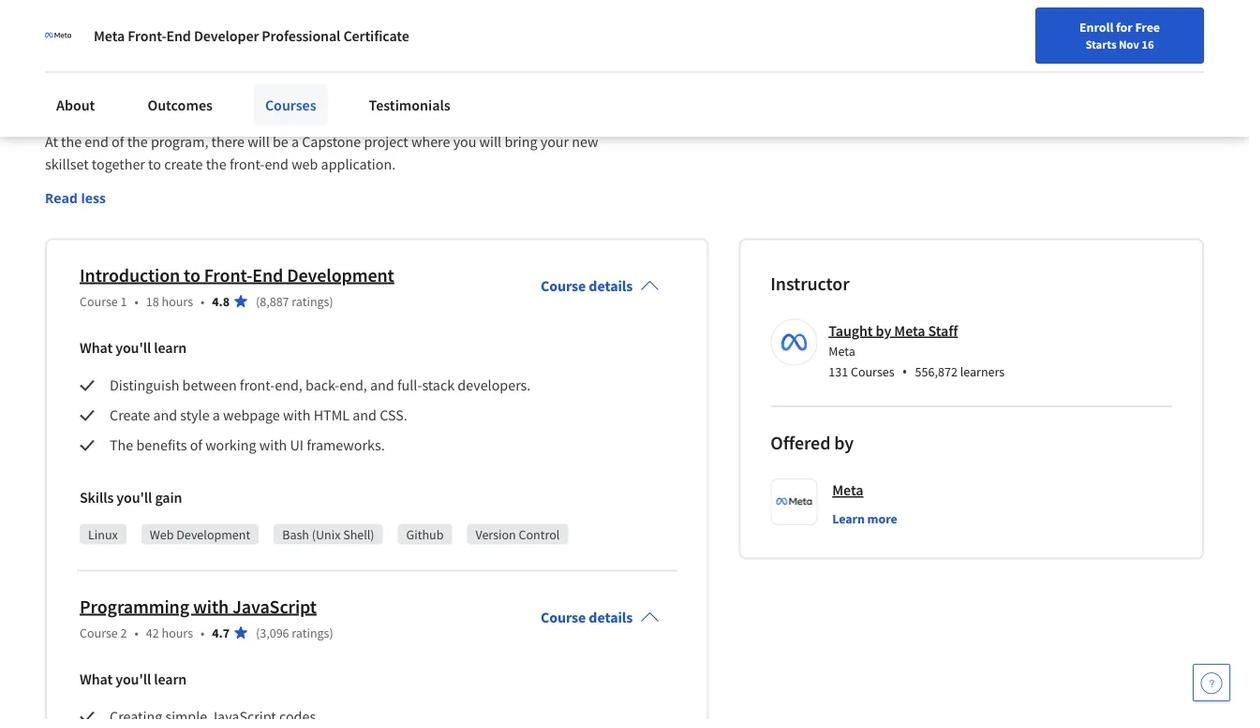 Task type: vqa. For each thing, say whether or not it's contained in the screenshot.
TAUGHT BY META STAFF META 131 COURSES • 556,872 LEARNERS
yes



Task type: describe. For each thing, give the bounding box(es) containing it.
courses inside taught by meta staff meta 131 courses • 556,872 learners
[[851, 364, 895, 380]]

skillset
[[45, 155, 89, 174]]

details for programming with javascript
[[589, 609, 633, 627]]

programming with javascript link
[[80, 595, 317, 619]]

introduction to front-end development
[[80, 263, 394, 287]]

details for introduction to front-end development
[[589, 277, 633, 296]]

data
[[347, 103, 375, 121]]

2 end, from the left
[[340, 376, 367, 395]]

style
[[180, 406, 210, 425]]

stack
[[422, 376, 455, 395]]

version
[[476, 526, 516, 543]]

find
[[728, 59, 753, 76]]

( for javascript
[[256, 625, 260, 642]]

programming with javascript
[[80, 595, 317, 619]]

show notifications image
[[1050, 61, 1073, 83]]

instructor
[[771, 272, 850, 295]]

) for programming with javascript
[[329, 625, 333, 642]]

taught by meta staff link
[[829, 321, 958, 340]]

course 2 • 42 hours •
[[80, 625, 205, 642]]

• left 4.7
[[201, 625, 205, 642]]

the
[[110, 436, 133, 455]]

hours for programming
[[162, 625, 193, 642]]

course details button for introduction to front-end development
[[526, 251, 674, 322]]

skills
[[80, 489, 114, 508]]

ratings for javascript
[[292, 625, 329, 642]]

frameworks,
[[82, 103, 161, 121]]

css.
[[380, 406, 408, 425]]

1 vertical spatial front-
[[204, 263, 252, 287]]

bash
[[282, 526, 309, 543]]

about link
[[45, 84, 106, 126]]

2 horizontal spatial your
[[755, 59, 780, 76]]

english
[[943, 59, 989, 77]]

web
[[292, 155, 318, 174]]

project inside manage a project in github—using version control in git, git repositories and the linux terminal
[[145, 28, 189, 46]]

create
[[164, 155, 203, 174]]

556,872
[[915, 364, 958, 380]]

professional
[[262, 26, 341, 45]]

certificate
[[343, 26, 409, 45]]

read
[[45, 189, 78, 207]]

• right 2
[[135, 625, 139, 642]]

bundlers
[[261, 103, 317, 121]]

version control
[[476, 526, 560, 543]]

the inside manage a project in github—using version control in git, git repositories and the linux terminal
[[563, 28, 583, 46]]

enroll
[[1080, 19, 1114, 36]]

1 what you'll learn from the top
[[80, 339, 187, 358]]

git,
[[412, 28, 434, 46]]

1
[[121, 293, 127, 310]]

version inside manage a project in github—using version control in git, git repositories and the linux terminal
[[301, 28, 346, 46]]

program,
[[151, 133, 208, 151]]

meta left the staff
[[895, 321, 926, 340]]

be
[[273, 133, 288, 151]]

build
[[82, 80, 115, 99]]

1 what from the top
[[80, 339, 113, 358]]

the right at
[[61, 133, 82, 151]]

less
[[81, 189, 106, 207]]

meta link
[[833, 479, 864, 502]]

understanding
[[439, 80, 530, 99]]

meta up 131
[[829, 343, 856, 360]]

1 will from the left
[[248, 133, 270, 151]]

learn
[[833, 510, 865, 527]]

your inside at the end of the program, there will be a capstone project where you will bring your new skillset together to create the front-end web application.
[[541, 133, 569, 151]]

full-
[[397, 376, 422, 395]]

repositories
[[458, 28, 533, 46]]

to inside at the end of the program, there will be a capstone project where you will bring your new skillset together to create the front-end web application.
[[148, 155, 161, 174]]

by for offered
[[834, 432, 854, 455]]

more
[[868, 510, 898, 527]]

42
[[146, 625, 159, 642]]

control
[[519, 526, 560, 543]]

2 what you'll learn from the top
[[80, 671, 187, 689]]

8,887
[[260, 293, 289, 310]]

you
[[453, 133, 477, 151]]

together
[[92, 155, 145, 174]]

apply
[[369, 80, 404, 99]]

the up together
[[127, 133, 148, 151]]

back-
[[306, 376, 340, 395]]

a right style
[[213, 406, 220, 425]]

course details button for programming with javascript
[[526, 582, 674, 654]]

git
[[437, 28, 455, 46]]

offered
[[771, 432, 831, 455]]

0 vertical spatial you'll
[[115, 339, 151, 358]]

nov
[[1119, 37, 1140, 52]]

of inside at the end of the program, there will be a capstone project where you will bring your new skillset together to create the front-end web application.
[[112, 133, 124, 151]]

1 vertical spatial to
[[184, 263, 200, 287]]

new
[[572, 133, 599, 151]]

testimonials
[[369, 96, 451, 114]]

bring
[[505, 133, 538, 151]]

version inside build a static version of an application—you'll apply your understanding of react, frameworks, routing, hooks, bundlers and data fetching.
[[166, 80, 211, 99]]

new
[[783, 59, 807, 76]]

routing,
[[164, 103, 213, 121]]

manage a project in github—using version control in git, git repositories and the linux terminal
[[82, 28, 623, 69]]

) for introduction to front-end development
[[329, 293, 333, 310]]

fetching.
[[378, 103, 432, 121]]

3,096
[[260, 625, 289, 642]]

ratings for front-
[[292, 293, 329, 310]]

0 horizontal spatial linux
[[88, 526, 118, 543]]

english button
[[910, 37, 1023, 98]]

2 in from the left
[[397, 28, 409, 46]]

at
[[45, 133, 58, 151]]

of left react,
[[533, 80, 546, 99]]

between
[[182, 376, 237, 395]]

free
[[1135, 19, 1160, 36]]

learners
[[960, 364, 1005, 380]]

about
[[56, 96, 95, 114]]

(unix
[[312, 526, 341, 543]]

4.8
[[212, 293, 230, 310]]

and left style
[[153, 406, 177, 425]]

a inside build a static version of an application—you'll apply your understanding of react, frameworks, routing, hooks, bundlers and data fetching.
[[118, 80, 126, 99]]

introduction
[[80, 263, 180, 287]]

bash (unix shell)
[[282, 526, 375, 543]]

read less
[[45, 189, 106, 207]]

individuals link
[[22, 0, 132, 37]]

build a static version of an application—you'll apply your understanding of react, frameworks, routing, hooks, bundlers and data fetching.
[[82, 80, 590, 121]]

frameworks.
[[307, 436, 385, 455]]

2 what from the top
[[80, 671, 113, 689]]

career
[[810, 59, 846, 76]]

course 1 • 18 hours •
[[80, 293, 205, 310]]



Task type: locate. For each thing, give the bounding box(es) containing it.
1 vertical spatial details
[[589, 609, 633, 627]]

1 horizontal spatial in
[[397, 28, 409, 46]]

ratings right the 8,887
[[292, 293, 329, 310]]

meta up learn
[[833, 481, 864, 500]]

project inside at the end of the program, there will be a capstone project where you will bring your new skillset together to create the front-end web application.
[[364, 133, 408, 151]]

by right "offered"
[[834, 432, 854, 455]]

0 vertical spatial )
[[329, 293, 333, 310]]

end up the 8,887
[[252, 263, 283, 287]]

static
[[129, 80, 163, 99]]

1 horizontal spatial front-
[[204, 263, 252, 287]]

testimonials link
[[358, 84, 462, 126]]

end, up html
[[340, 376, 367, 395]]

• left 4.8
[[201, 293, 205, 310]]

0 vertical spatial end
[[166, 26, 191, 45]]

your left new
[[541, 133, 569, 151]]

you'll left gain
[[117, 489, 152, 508]]

a inside manage a project in github—using version control in git, git repositories and the linux terminal
[[134, 28, 142, 46]]

2 vertical spatial with
[[193, 595, 229, 619]]

shell)
[[343, 526, 375, 543]]

• right 1
[[135, 293, 139, 310]]

your
[[755, 59, 780, 76], [407, 80, 436, 99], [541, 133, 569, 151]]

terminal
[[82, 50, 138, 69]]

( down javascript
[[256, 625, 260, 642]]

1 vertical spatial linux
[[88, 526, 118, 543]]

front- up "create and style a webpage with html and css."
[[240, 376, 275, 395]]

your inside build a static version of an application—you'll apply your understanding of react, frameworks, routing, hooks, bundlers and data fetching.
[[407, 80, 436, 99]]

front- inside at the end of the program, there will be a capstone project where you will bring your new skillset together to create the front-end web application.
[[230, 155, 265, 174]]

( 3,096 ratings )
[[256, 625, 333, 642]]

of up together
[[112, 133, 124, 151]]

and inside manage a project in github—using version control in git, git repositories and the linux terminal
[[536, 28, 560, 46]]

gain
[[155, 489, 182, 508]]

front-
[[128, 26, 166, 45], [204, 263, 252, 287]]

0 horizontal spatial front-
[[128, 26, 166, 45]]

1 vertical spatial end
[[265, 155, 289, 174]]

meta image
[[45, 22, 71, 49]]

1 details from the top
[[589, 277, 633, 296]]

0 vertical spatial course details
[[541, 277, 633, 296]]

1 horizontal spatial development
[[287, 263, 394, 287]]

help center image
[[1201, 672, 1223, 695]]

hours right the 18
[[162, 293, 193, 310]]

0 horizontal spatial version
[[166, 80, 211, 99]]

1 vertical spatial )
[[329, 625, 333, 642]]

by inside taught by meta staff meta 131 courses • 556,872 learners
[[876, 321, 892, 340]]

create
[[110, 406, 150, 425]]

1 ratings from the top
[[292, 293, 329, 310]]

1 in from the left
[[192, 28, 204, 46]]

1 course details button from the top
[[526, 251, 674, 322]]

0 vertical spatial your
[[755, 59, 780, 76]]

( down introduction to front-end development
[[256, 293, 260, 310]]

1 horizontal spatial end,
[[340, 376, 367, 395]]

2 ratings from the top
[[292, 625, 329, 642]]

1 ) from the top
[[329, 293, 333, 310]]

what you'll learn down course 2 • 42 hours • on the bottom left of the page
[[80, 671, 187, 689]]

0 horizontal spatial your
[[407, 80, 436, 99]]

linux up react,
[[586, 28, 620, 46]]

github—using
[[207, 28, 298, 46]]

end
[[166, 26, 191, 45], [252, 263, 283, 287]]

1 vertical spatial what you'll learn
[[80, 671, 187, 689]]

0 vertical spatial linux
[[586, 28, 620, 46]]

0 horizontal spatial development
[[176, 526, 250, 543]]

developers.
[[458, 376, 531, 395]]

with
[[283, 406, 311, 425], [259, 436, 287, 455], [193, 595, 229, 619]]

1 horizontal spatial linux
[[586, 28, 620, 46]]

2 will from the left
[[480, 133, 502, 151]]

taught
[[829, 321, 873, 340]]

hooks,
[[216, 103, 258, 121]]

what up distinguish
[[80, 339, 113, 358]]

introduction to front-end development link
[[80, 263, 394, 287]]

0 vertical spatial to
[[148, 155, 161, 174]]

github
[[406, 526, 444, 543]]

skills you'll gain
[[80, 489, 182, 508]]

2 ) from the top
[[329, 625, 333, 642]]

0 vertical spatial details
[[589, 277, 633, 296]]

taught by meta staff meta 131 courses • 556,872 learners
[[829, 321, 1005, 382]]

0 vertical spatial front-
[[128, 26, 166, 45]]

your up 'fetching.'
[[407, 80, 436, 99]]

4.7
[[212, 625, 230, 642]]

1 vertical spatial by
[[834, 432, 854, 455]]

0 horizontal spatial in
[[192, 28, 204, 46]]

0 horizontal spatial end
[[85, 133, 109, 151]]

shopping cart: 1 item image
[[865, 52, 900, 82]]

• left 556,872
[[902, 362, 908, 382]]

0 vertical spatial courses
[[265, 96, 316, 114]]

the up react,
[[563, 28, 583, 46]]

1 horizontal spatial to
[[184, 263, 200, 287]]

a up 'frameworks,'
[[118, 80, 126, 99]]

outcomes
[[148, 96, 213, 114]]

18
[[146, 293, 159, 310]]

0 horizontal spatial to
[[148, 155, 161, 174]]

end down be
[[265, 155, 289, 174]]

starts
[[1086, 37, 1117, 52]]

2 vertical spatial you'll
[[115, 671, 151, 689]]

1 end, from the left
[[275, 376, 303, 395]]

2
[[121, 625, 127, 642]]

front- up 4.8
[[204, 263, 252, 287]]

application.
[[321, 155, 396, 174]]

0 vertical spatial (
[[256, 293, 260, 310]]

courses link
[[254, 84, 328, 126]]

will left be
[[248, 133, 270, 151]]

1 horizontal spatial your
[[541, 133, 569, 151]]

1 course details from the top
[[541, 277, 633, 296]]

find your new career
[[728, 59, 846, 76]]

1 vertical spatial development
[[176, 526, 250, 543]]

to left "create"
[[148, 155, 161, 174]]

you'll up distinguish
[[115, 339, 151, 358]]

1 vertical spatial ratings
[[292, 625, 329, 642]]

2 learn from the top
[[154, 671, 187, 689]]

0 vertical spatial end
[[85, 133, 109, 151]]

the
[[563, 28, 583, 46], [61, 133, 82, 151], [127, 133, 148, 151], [206, 155, 227, 174]]

and inside build a static version of an application—you'll apply your understanding of react, frameworks, routing, hooks, bundlers and data fetching.
[[320, 103, 344, 121]]

( 8,887 ratings )
[[256, 293, 333, 310]]

1 hours from the top
[[162, 293, 193, 310]]

front- down there
[[230, 155, 265, 174]]

0 horizontal spatial will
[[248, 133, 270, 151]]

read less button
[[45, 188, 106, 208]]

1 horizontal spatial end
[[252, 263, 283, 287]]

1 horizontal spatial will
[[480, 133, 502, 151]]

web
[[150, 526, 174, 543]]

webpage
[[223, 406, 280, 425]]

1 horizontal spatial project
[[364, 133, 408, 151]]

where
[[411, 133, 450, 151]]

will right you
[[480, 133, 502, 151]]

capstone
[[302, 133, 361, 151]]

in left git,
[[397, 28, 409, 46]]

ui
[[290, 436, 304, 455]]

your right find on the top right
[[755, 59, 780, 76]]

manage
[[82, 28, 132, 46]]

end left developer
[[166, 26, 191, 45]]

1 horizontal spatial courses
[[851, 364, 895, 380]]

will
[[248, 133, 270, 151], [480, 133, 502, 151]]

course details for programming with javascript
[[541, 609, 633, 627]]

1 vertical spatial front-
[[240, 376, 275, 395]]

1 vertical spatial version
[[166, 80, 211, 99]]

end
[[85, 133, 109, 151], [265, 155, 289, 174]]

0 vertical spatial ratings
[[292, 293, 329, 310]]

the benefits of working with ui frameworks.
[[110, 436, 385, 455]]

0 vertical spatial project
[[145, 28, 189, 46]]

application—you'll
[[249, 80, 366, 99]]

linux inside manage a project in github—using version control in git, git repositories and the linux terminal
[[586, 28, 620, 46]]

2 details from the top
[[589, 609, 633, 627]]

to up course 1 • 18 hours •
[[184, 263, 200, 287]]

in
[[192, 28, 204, 46], [397, 28, 409, 46]]

what down course 2 • 42 hours • on the bottom left of the page
[[80, 671, 113, 689]]

course details
[[541, 277, 633, 296], [541, 609, 633, 627]]

development up the ( 8,887 ratings )
[[287, 263, 394, 287]]

2 ( from the top
[[256, 625, 260, 642]]

0 horizontal spatial courses
[[265, 96, 316, 114]]

with up 4.7
[[193, 595, 229, 619]]

0 vertical spatial with
[[283, 406, 311, 425]]

project down 'fetching.'
[[364, 133, 408, 151]]

coursera image
[[22, 53, 142, 83]]

1 vertical spatial course details button
[[526, 582, 674, 654]]

1 vertical spatial learn
[[154, 671, 187, 689]]

with up ui
[[283, 406, 311, 425]]

0 vertical spatial what
[[80, 339, 113, 358]]

outcomes link
[[136, 84, 224, 126]]

create and style a webpage with html and css.
[[110, 406, 408, 425]]

by right taught
[[876, 321, 892, 340]]

hours
[[162, 293, 193, 310], [162, 625, 193, 642]]

• inside taught by meta staff meta 131 courses • 556,872 learners
[[902, 362, 908, 382]]

distinguish
[[110, 376, 179, 395]]

1 vertical spatial end
[[252, 263, 283, 287]]

with left ui
[[259, 436, 287, 455]]

front- up terminal
[[128, 26, 166, 45]]

working
[[205, 436, 256, 455]]

learn up distinguish
[[154, 339, 187, 358]]

1 vertical spatial project
[[364, 133, 408, 151]]

( for front-
[[256, 293, 260, 310]]

0 horizontal spatial project
[[145, 28, 189, 46]]

1 horizontal spatial end
[[265, 155, 289, 174]]

hours for introduction
[[162, 293, 193, 310]]

0 vertical spatial hours
[[162, 293, 193, 310]]

an
[[230, 80, 246, 99]]

course
[[541, 277, 586, 296], [80, 293, 118, 310], [541, 609, 586, 627], [80, 625, 118, 642]]

0 vertical spatial learn
[[154, 339, 187, 358]]

1 vertical spatial (
[[256, 625, 260, 642]]

details
[[589, 277, 633, 296], [589, 609, 633, 627]]

(
[[256, 293, 260, 310], [256, 625, 260, 642]]

0 vertical spatial by
[[876, 321, 892, 340]]

of down style
[[190, 436, 202, 455]]

course details for introduction to front-end development
[[541, 277, 633, 296]]

taught by meta staff image
[[774, 322, 815, 363]]

meta front-end developer professional certificate
[[94, 26, 409, 45]]

ratings
[[292, 293, 329, 310], [292, 625, 329, 642]]

None search field
[[267, 49, 492, 87]]

linux
[[586, 28, 620, 46], [88, 526, 118, 543]]

control
[[349, 28, 394, 46]]

0 horizontal spatial by
[[834, 432, 854, 455]]

hours right 42
[[162, 625, 193, 642]]

at the end of the program, there will be a capstone project where you will bring your new skillset together to create the front-end web application.
[[45, 133, 602, 174]]

0 horizontal spatial end,
[[275, 376, 303, 395]]

0 vertical spatial version
[[301, 28, 346, 46]]

1 vertical spatial course details
[[541, 609, 633, 627]]

linux down skills
[[88, 526, 118, 543]]

1 horizontal spatial version
[[301, 28, 346, 46]]

1 vertical spatial you'll
[[117, 489, 152, 508]]

courses
[[265, 96, 316, 114], [851, 364, 895, 380]]

ratings right '3,096'
[[292, 625, 329, 642]]

a
[[134, 28, 142, 46], [118, 80, 126, 99], [291, 133, 299, 151], [213, 406, 220, 425]]

courses right 131
[[851, 364, 895, 380]]

2 vertical spatial your
[[541, 133, 569, 151]]

learn more button
[[833, 509, 898, 528]]

of left an
[[214, 80, 227, 99]]

0 horizontal spatial end
[[166, 26, 191, 45]]

find your new career link
[[719, 56, 855, 80]]

1 vertical spatial courses
[[851, 364, 895, 380]]

project up "static"
[[145, 28, 189, 46]]

) right the 8,887
[[329, 293, 333, 310]]

you'll down course 2 • 42 hours • on the bottom left of the page
[[115, 671, 151, 689]]

and left "data"
[[320, 103, 344, 121]]

1 vertical spatial your
[[407, 80, 436, 99]]

a inside at the end of the program, there will be a capstone project where you will bring your new skillset together to create the front-end web application.
[[291, 133, 299, 151]]

end,
[[275, 376, 303, 395], [340, 376, 367, 395]]

2 course details from the top
[[541, 609, 633, 627]]

the down there
[[206, 155, 227, 174]]

react,
[[549, 80, 587, 99]]

courses up be
[[265, 96, 316, 114]]

distinguish between front-end, back-end, and full-stack developers.
[[110, 376, 531, 395]]

0 vertical spatial front-
[[230, 155, 265, 174]]

0 vertical spatial what you'll learn
[[80, 339, 187, 358]]

of
[[214, 80, 227, 99], [533, 80, 546, 99], [112, 133, 124, 151], [190, 436, 202, 455]]

and left full-
[[370, 376, 394, 395]]

end up together
[[85, 133, 109, 151]]

what you'll learn up distinguish
[[80, 339, 187, 358]]

and left css.
[[353, 406, 377, 425]]

by for taught
[[876, 321, 892, 340]]

version left control on the left of the page
[[301, 28, 346, 46]]

1 vertical spatial hours
[[162, 625, 193, 642]]

end, left back-
[[275, 376, 303, 395]]

a right be
[[291, 133, 299, 151]]

what
[[80, 339, 113, 358], [80, 671, 113, 689]]

version up routing,
[[166, 80, 211, 99]]

learn down 42
[[154, 671, 187, 689]]

web development
[[150, 526, 250, 543]]

1 vertical spatial what
[[80, 671, 113, 689]]

2 course details button from the top
[[526, 582, 674, 654]]

1 learn from the top
[[154, 339, 187, 358]]

a right manage
[[134, 28, 142, 46]]

1 ( from the top
[[256, 293, 260, 310]]

development right web
[[176, 526, 250, 543]]

0 vertical spatial development
[[287, 263, 394, 287]]

1 vertical spatial with
[[259, 436, 287, 455]]

1 horizontal spatial by
[[876, 321, 892, 340]]

programming
[[80, 595, 189, 619]]

) right '3,096'
[[329, 625, 333, 642]]

developer
[[194, 26, 259, 45]]

in left github—using
[[192, 28, 204, 46]]

0 vertical spatial course details button
[[526, 251, 674, 322]]

2 hours from the top
[[162, 625, 193, 642]]

meta up terminal
[[94, 26, 125, 45]]

and right repositories
[[536, 28, 560, 46]]



